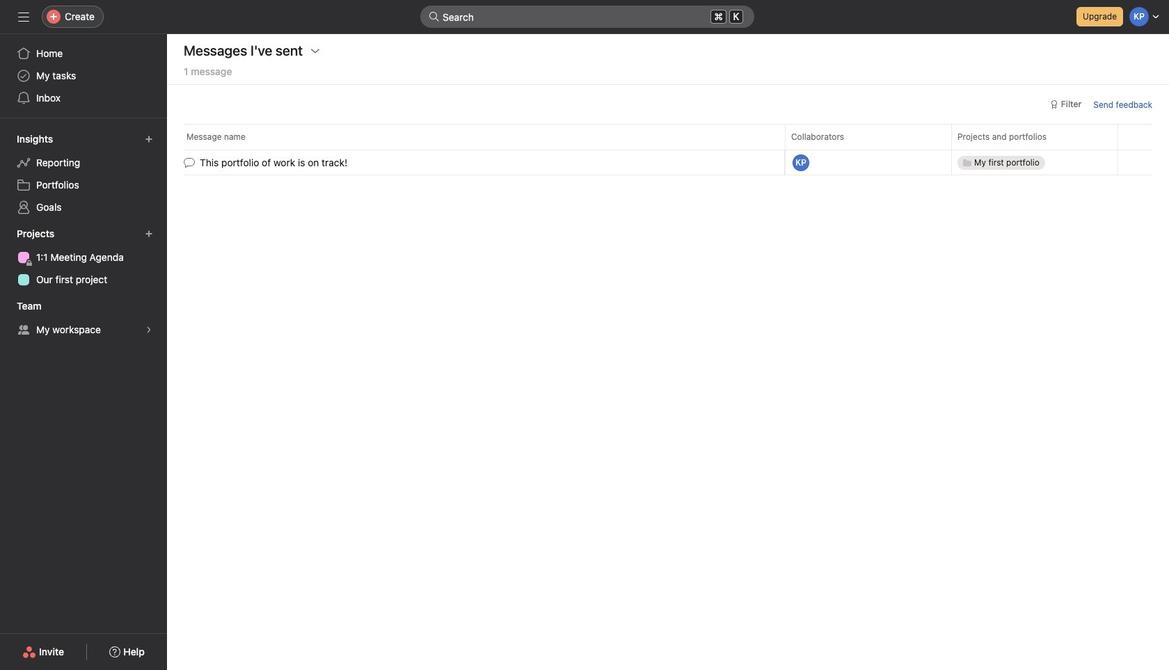 Task type: vqa. For each thing, say whether or not it's contained in the screenshot.
ago
no



Task type: describe. For each thing, give the bounding box(es) containing it.
prominent image
[[429, 11, 440, 22]]

hide sidebar image
[[18, 11, 29, 22]]

1 column header from the left
[[184, 124, 789, 150]]

conversation name for this portfolio of work is on track! cell
[[167, 150, 785, 175]]

new project or portfolio image
[[145, 230, 153, 238]]

new insights image
[[145, 135, 153, 143]]



Task type: locate. For each thing, give the bounding box(es) containing it.
insights element
[[0, 127, 167, 221]]

see details, my workspace image
[[145, 326, 153, 334]]

row
[[167, 124, 1170, 150], [167, 149, 1170, 176], [184, 149, 1153, 150]]

3 column header from the left
[[952, 124, 1122, 150]]

None field
[[420, 6, 755, 28]]

actions image
[[310, 45, 321, 56]]

projects element
[[0, 221, 167, 294]]

Search tasks, projects, and more text field
[[420, 6, 755, 28]]

2 column header from the left
[[785, 124, 956, 150]]

cell
[[952, 150, 1119, 175]]

global element
[[0, 34, 167, 118]]

column header
[[184, 124, 789, 150], [785, 124, 956, 150], [952, 124, 1122, 150]]

teams element
[[0, 294, 167, 344]]



